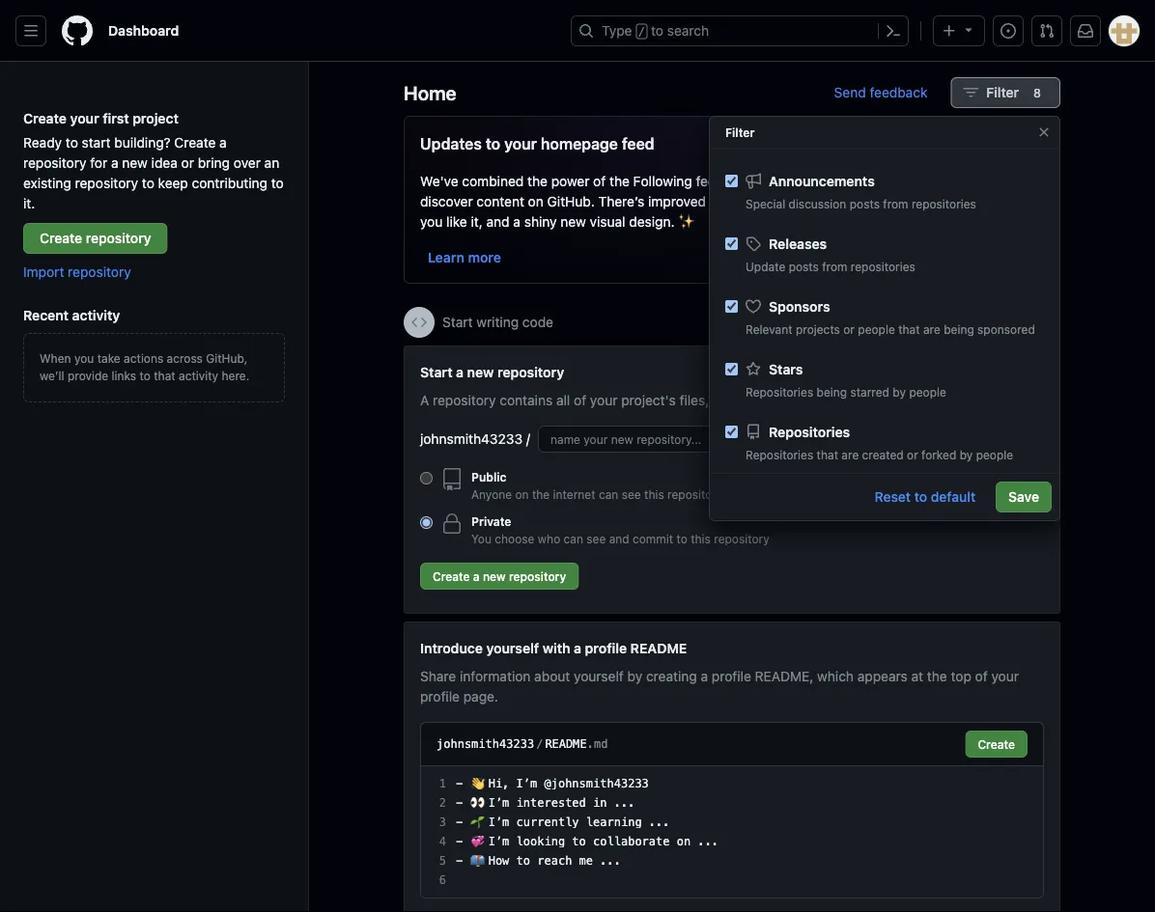 Task type: vqa. For each thing, say whether or not it's contained in the screenshot.


Task type: describe. For each thing, give the bounding box(es) containing it.
feed down one
[[931, 193, 958, 209]]

announcements
[[769, 173, 875, 189]]

0 vertical spatial being
[[944, 323, 974, 336]]

0 horizontal spatial readme
[[545, 738, 587, 752]]

of for power
[[593, 173, 606, 189]]

can inside public anyone on the internet can see this repository
[[599, 488, 619, 501]]

5 - from the top
[[456, 855, 463, 868]]

looking
[[516, 836, 565, 849]]

private you choose who can see and commit to this repository
[[471, 515, 770, 546]]

start for start writing code
[[442, 314, 473, 330]]

2 horizontal spatial that
[[899, 323, 920, 336]]

i'm down hi,
[[488, 797, 509, 810]]

the up the there's
[[610, 173, 630, 189]]

send feedback
[[834, 85, 928, 100]]

heart image
[[746, 299, 761, 314]]

start
[[82, 134, 111, 150]]

repo image for public
[[440, 469, 464, 492]]

/ for johnsmith43233 /
[[526, 431, 530, 447]]

who
[[538, 532, 561, 546]]

filter image
[[963, 85, 979, 100]]

files,
[[680, 392, 709, 408]]

1 - 👋 hi, i'm @johnsmith43233 2 - 👀 i'm interested in ... 3 - 🌱 i'm currently learning ... 4 - 💞️ i'm looking to collaborate on ... 5 - 📫 how to reach me ... 6
[[439, 778, 719, 888]]

1
[[439, 778, 446, 791]]

project's
[[621, 392, 676, 408]]

for
[[781, 173, 801, 189]]

take
[[97, 352, 120, 365]]

0 vertical spatial are
[[923, 323, 941, 336]]

private
[[471, 515, 511, 528]]

triangle down image
[[961, 22, 977, 37]]

repository up import repository
[[86, 230, 151, 246]]

tag image
[[746, 236, 761, 252]]

repositories being starred by people
[[746, 385, 947, 399]]

we'll
[[40, 369, 64, 383]]

2 vertical spatial profile
[[420, 689, 460, 705]]

@johnsmith43233
[[544, 778, 649, 791]]

... up learning
[[614, 797, 635, 810]]

updates
[[420, 135, 482, 153]]

to left search
[[651, 23, 664, 39]]

public
[[471, 470, 507, 484]]

0 horizontal spatial activity
[[72, 307, 120, 323]]

bring
[[198, 155, 230, 170]]

to inside when you take actions across github, we'll provide links to that activity here.
[[140, 369, 151, 383]]

following
[[633, 173, 692, 189]]

design.
[[629, 213, 675, 229]]

📫
[[470, 855, 481, 868]]

see inside private you choose who can see and commit to this repository
[[587, 532, 606, 546]]

more
[[468, 249, 501, 265]]

0 vertical spatial so
[[863, 173, 877, 189]]

close menu image
[[1037, 125, 1052, 140]]

start writing code
[[442, 314, 554, 330]]

power
[[551, 173, 590, 189]]

.md
[[587, 738, 608, 752]]

actions
[[124, 352, 163, 365]]

code image
[[412, 315, 427, 330]]

start a new repository
[[420, 364, 564, 380]]

reach
[[537, 855, 572, 868]]

2 horizontal spatial profile
[[712, 668, 751, 684]]

reset to default button
[[862, 482, 988, 513]]

about
[[534, 668, 570, 684]]

repository down create repository link
[[68, 264, 131, 280]]

repository down 'for' on the left of page
[[75, 175, 138, 191]]

the left power
[[527, 173, 548, 189]]

revision
[[713, 392, 761, 408]]

like
[[446, 213, 467, 229]]

0 horizontal spatial yourself
[[486, 640, 539, 656]]

i'm right the 🌱
[[488, 816, 509, 830]]

introduce
[[420, 640, 483, 656]]

Repository name text field
[[538, 426, 1044, 453]]

create up the bring
[[174, 134, 216, 150]]

filtering
[[710, 193, 757, 209]]

relevant projects or people that are being sponsored
[[746, 323, 1035, 336]]

none submit inside introduce yourself with a profile readme element
[[965, 731, 1028, 758]]

history,
[[765, 392, 810, 408]]

sponsors
[[769, 298, 830, 314]]

the inside share information about yourself by creating a profile readme, which appears at the top of your profile page.
[[927, 668, 947, 684]]

save
[[1009, 489, 1039, 505]]

a inside the we've combined the power of the following feed with the for you feed so there's one place to discover content on github. there's improved filtering so you can customize your feed exactly how you like it, and a shiny new visual design. ✨
[[513, 213, 521, 229]]

repository up existing on the top left
[[23, 155, 86, 170]]

that inside when you take actions across github, we'll provide links to that activity here.
[[154, 369, 175, 383]]

johnsmith43233 for johnsmith43233 / readme .md
[[437, 738, 534, 752]]

feed up filtering
[[696, 173, 724, 189]]

when
[[40, 352, 71, 365]]

to inside private you choose who can see and commit to this repository
[[677, 532, 688, 546]]

of for all
[[574, 392, 586, 408]]

homepage
[[541, 135, 618, 153]]

you up discussion
[[805, 173, 828, 189]]

repo image for repositories
[[746, 425, 761, 440]]

type / to search
[[602, 23, 709, 39]]

create for create a new repository
[[433, 570, 470, 583]]

can inside private you choose who can see and commit to this repository
[[564, 532, 583, 546]]

discover
[[420, 193, 473, 209]]

contains
[[500, 392, 553, 408]]

1 vertical spatial by
[[960, 448, 973, 462]]

you
[[471, 532, 492, 546]]

create for create your first project ready to start building? create a repository for a new idea or bring over an existing repository to keep contributing to it.
[[23, 110, 67, 126]]

to left start
[[66, 134, 78, 150]]

0 horizontal spatial so
[[761, 193, 776, 209]]

feed up customize
[[831, 173, 859, 189]]

forked
[[922, 448, 957, 462]]

menu containing announcements
[[710, 156, 1060, 667]]

command palette image
[[886, 23, 901, 39]]

in
[[593, 797, 607, 810]]

visual
[[590, 213, 626, 229]]

1 horizontal spatial people
[[909, 385, 947, 399]]

which
[[817, 668, 854, 684]]

1 horizontal spatial from
[[883, 197, 909, 211]]

discussion.
[[920, 392, 990, 408]]

you down discover
[[420, 213, 443, 229]]

with inside the we've combined the power of the following feed with the for you feed so there's one place to discover content on github. there's improved filtering so you can customize your feed exactly how you like it, and a shiny new visual design. ✨
[[727, 173, 754, 189]]

improved
[[648, 193, 706, 209]]

introduce yourself with a profile readme element
[[404, 622, 1061, 913]]

learning
[[586, 816, 642, 830]]

information
[[460, 668, 531, 684]]

over
[[234, 155, 261, 170]]

your inside share information about yourself by creating a profile readme, which appears at the top of your profile page.
[[992, 668, 1019, 684]]

0 horizontal spatial people
[[858, 323, 895, 336]]

dashboard link
[[100, 15, 187, 46]]

0 vertical spatial repositories
[[912, 197, 976, 211]]

created
[[862, 448, 904, 462]]

this inside private you choose who can see and commit to this repository
[[691, 532, 711, 546]]

🌱
[[470, 816, 481, 830]]

save button
[[996, 482, 1052, 513]]

building?
[[114, 134, 171, 150]]

your inside create a new repository element
[[590, 392, 618, 408]]

repository inside private you choose who can see and commit to this repository
[[714, 532, 770, 546]]

reset to default
[[875, 489, 976, 505]]

johnsmith43233 /
[[420, 431, 530, 447]]

top
[[951, 668, 972, 684]]

place
[[954, 173, 988, 189]]

of inside share information about yourself by creating a profile readme, which appears at the top of your profile page.
[[975, 668, 988, 684]]

a
[[420, 392, 429, 408]]

1 horizontal spatial or
[[844, 323, 855, 336]]

on inside public anyone on the internet can see this repository
[[515, 488, 529, 501]]

customize
[[832, 193, 896, 209]]

code
[[523, 314, 554, 330]]

4 - from the top
[[456, 836, 463, 849]]

... right me
[[600, 855, 621, 868]]

new down writing
[[467, 364, 494, 380]]

to up combined
[[486, 135, 501, 153]]

to inside button
[[915, 489, 927, 505]]

0 vertical spatial profile
[[585, 640, 627, 656]]

or inside create your first project ready to start building? create a repository for a new idea or bring over an existing repository to keep contributing to it.
[[181, 155, 194, 170]]

a inside the create a new repository button
[[473, 570, 480, 583]]

readme,
[[755, 668, 814, 684]]

megaphone image
[[746, 173, 761, 189]]

1 vertical spatial with
[[543, 640, 570, 656]]

import repository
[[23, 264, 131, 280]]

yourself inside share information about yourself by creating a profile readme, which appears at the top of your profile page.
[[574, 668, 624, 684]]

homepage image
[[62, 15, 93, 46]]

your inside the we've combined the power of the following feed with the for you feed so there's one place to discover content on github. there's improved filtering so you can customize your feed exactly how you like it, and a shiny new visual design. ✨
[[899, 193, 927, 209]]

share
[[420, 668, 456, 684]]

notifications image
[[1078, 23, 1093, 39]]

repositories for stars
[[746, 385, 814, 399]]

2 vertical spatial people
[[976, 448, 1013, 462]]

special
[[746, 197, 786, 211]]

1 vertical spatial repositories
[[851, 260, 916, 273]]

0 vertical spatial posts
[[850, 197, 880, 211]]

0 horizontal spatial filter
[[725, 126, 755, 139]]

across
[[167, 352, 203, 365]]

can inside the we've combined the power of the following feed with the for you feed so there's one place to discover content on github. there's improved filtering so you can customize your feed exactly how you like it, and a shiny new visual design. ✨
[[806, 193, 828, 209]]

special discussion posts from repositories
[[746, 197, 976, 211]]

introduce yourself with a profile readme
[[420, 640, 687, 656]]

the inside public anyone on the internet can see this repository
[[532, 488, 550, 501]]

3 - from the top
[[456, 816, 463, 830]]

💞️
[[470, 836, 481, 849]]

import repository link
[[23, 264, 131, 280]]

new inside the we've combined the power of the following feed with the for you feed so there's one place to discover content on github. there's improved filtering so you can customize your feed exactly how you like it, and a shiny new visual design. ✨
[[561, 213, 586, 229]]

new inside create your first project ready to start building? create a repository for a new idea or bring over an existing repository to keep contributing to it.
[[122, 155, 148, 170]]



Task type: locate. For each thing, give the bounding box(es) containing it.
star image
[[746, 362, 761, 377]]

with up 'about'
[[543, 640, 570, 656]]

readme up @johnsmith43233
[[545, 738, 587, 752]]

1 horizontal spatial that
[[817, 448, 838, 462]]

1 horizontal spatial with
[[727, 173, 754, 189]]

and inside the we've combined the power of the following feed with the for you feed so there's one place to discover content on github. there's improved filtering so you can customize your feed exactly how you like it, and a shiny new visual design. ✨
[[486, 213, 510, 229]]

1 vertical spatial /
[[526, 431, 530, 447]]

2 vertical spatial /
[[536, 738, 543, 752]]

commit
[[633, 532, 673, 546]]

create for create repository
[[40, 230, 82, 246]]

activity up take
[[72, 307, 120, 323]]

default
[[931, 489, 976, 505]]

recent
[[23, 307, 69, 323]]

1 horizontal spatial see
[[622, 488, 641, 501]]

are
[[923, 323, 941, 336], [842, 448, 859, 462]]

0 horizontal spatial or
[[181, 155, 194, 170]]

see right who
[[587, 532, 606, 546]]

repo image inside menu
[[746, 425, 761, 440]]

2 vertical spatial by
[[627, 668, 643, 684]]

being left "sponsored"
[[944, 323, 974, 336]]

repository inside button
[[509, 570, 566, 583]]

1 vertical spatial yourself
[[574, 668, 624, 684]]

repositories
[[912, 197, 976, 211], [851, 260, 916, 273]]

0 horizontal spatial can
[[564, 532, 583, 546]]

repository inside public anyone on the internet can see this repository
[[668, 488, 723, 501]]

None submit
[[965, 731, 1028, 758]]

johnsmith43233 up "public"
[[420, 431, 523, 447]]

update posts from repositories
[[746, 260, 916, 273]]

2 horizontal spatial of
[[975, 668, 988, 684]]

can
[[806, 193, 828, 209], [599, 488, 619, 501], [564, 532, 583, 546]]

... right collaborate
[[698, 836, 719, 849]]

create a new repository element
[[420, 362, 1044, 598]]

people right projects
[[858, 323, 895, 336]]

start up a on the top of page
[[420, 364, 453, 380]]

or left forked
[[907, 448, 918, 462]]

0 vertical spatial johnsmith43233
[[420, 431, 523, 447]]

johnsmith43233 inside introduce yourself with a profile readme element
[[437, 738, 534, 752]]

or right projects
[[844, 323, 855, 336]]

0 vertical spatial /
[[638, 25, 645, 39]]

/ left .md
[[536, 738, 543, 752]]

2 horizontal spatial and
[[814, 392, 837, 408]]

i'm right hi,
[[516, 778, 537, 791]]

repository right commit
[[714, 532, 770, 546]]

a inside share information about yourself by creating a profile readme, which appears at the top of your profile page.
[[701, 668, 708, 684]]

currently
[[516, 816, 579, 830]]

johnsmith43233 for johnsmith43233 /
[[420, 431, 523, 447]]

2 horizontal spatial can
[[806, 193, 828, 209]]

writing
[[477, 314, 519, 330]]

1 vertical spatial this
[[691, 532, 711, 546]]

- left 📫
[[456, 855, 463, 868]]

to down actions
[[140, 369, 151, 383]]

/ for type / to search
[[638, 25, 645, 39]]

repo image
[[746, 425, 761, 440], [440, 469, 464, 492]]

learn more link
[[428, 249, 501, 265]]

send feedback link
[[834, 83, 928, 103]]

- left 💞️
[[456, 836, 463, 849]]

1 horizontal spatial repo image
[[746, 425, 761, 440]]

start right code image
[[442, 314, 473, 330]]

me
[[579, 855, 593, 868]]

/ right "type"
[[638, 25, 645, 39]]

recent activity
[[23, 307, 120, 323]]

0 horizontal spatial posts
[[789, 260, 819, 273]]

there's
[[598, 193, 645, 209]]

1 horizontal spatial this
[[691, 532, 711, 546]]

that down the "across"
[[154, 369, 175, 383]]

- left 👋
[[456, 778, 463, 791]]

1 - from the top
[[456, 778, 463, 791]]

0 vertical spatial activity
[[72, 307, 120, 323]]

1 vertical spatial profile
[[712, 668, 751, 684]]

2 vertical spatial or
[[907, 448, 918, 462]]

activity down the "across"
[[179, 369, 218, 383]]

on
[[528, 193, 544, 209], [515, 488, 529, 501], [677, 836, 691, 849]]

2 - from the top
[[456, 797, 463, 810]]

to right the reset
[[915, 489, 927, 505]]

ready
[[23, 134, 62, 150]]

create up the ready
[[23, 110, 67, 126]]

project
[[133, 110, 179, 126]]

... up collaborate
[[649, 816, 670, 830]]

keep
[[158, 175, 188, 191]]

to down the an
[[271, 175, 284, 191]]

start
[[442, 314, 473, 330], [420, 364, 453, 380]]

on right anyone at the left bottom
[[515, 488, 529, 501]]

x image
[[1029, 135, 1044, 150]]

that left created at right
[[817, 448, 838, 462]]

2 vertical spatial that
[[817, 448, 838, 462]]

new down building?
[[122, 155, 148, 170]]

are up discussion. on the right
[[923, 323, 941, 336]]

how
[[1010, 193, 1036, 209]]

of inside the we've combined the power of the following feed with the for you feed so there's one place to discover content on github. there's improved filtering so you can customize your feed exactly how you like it, and a shiny new visual design. ✨
[[593, 173, 606, 189]]

0 vertical spatial can
[[806, 193, 828, 209]]

people right starred
[[909, 385, 947, 399]]

1 vertical spatial posts
[[789, 260, 819, 273]]

on inside 1 - 👋 hi, i'm @johnsmith43233 2 - 👀 i'm interested in ... 3 - 🌱 i'm currently learning ... 4 - 💞️ i'm looking to collaborate on ... 5 - 📫 how to reach me ... 6
[[677, 836, 691, 849]]

to left 'keep'
[[142, 175, 154, 191]]

1 horizontal spatial can
[[599, 488, 619, 501]]

profile
[[585, 640, 627, 656], [712, 668, 751, 684], [420, 689, 460, 705]]

that
[[899, 323, 920, 336], [154, 369, 175, 383], [817, 448, 838, 462]]

update
[[746, 260, 786, 273]]

your right all
[[590, 392, 618, 408]]

1 horizontal spatial and
[[609, 532, 630, 546]]

search
[[667, 23, 709, 39]]

to right commit
[[677, 532, 688, 546]]

being
[[944, 323, 974, 336], [817, 385, 847, 399]]

👀
[[470, 797, 481, 810]]

your inside create your first project ready to start building? create a repository for a new idea or bring over an existing repository to keep contributing to it.
[[70, 110, 99, 126]]

0 horizontal spatial being
[[817, 385, 847, 399]]

1 horizontal spatial /
[[536, 738, 543, 752]]

menu
[[710, 156, 1060, 667]]

can down announcements
[[806, 193, 828, 209]]

2 vertical spatial repositories
[[746, 448, 814, 462]]

sponsored
[[978, 323, 1035, 336]]

create repository
[[40, 230, 151, 246]]

2 horizontal spatial or
[[907, 448, 918, 462]]

...
[[614, 797, 635, 810], [649, 816, 670, 830], [698, 836, 719, 849], [600, 855, 621, 868]]

shiny
[[524, 213, 557, 229]]

your up combined
[[504, 135, 537, 153]]

0 vertical spatial start
[[442, 314, 473, 330]]

content
[[477, 193, 524, 209]]

1 vertical spatial johnsmith43233
[[437, 738, 534, 752]]

and right "history,"
[[814, 392, 837, 408]]

you down for
[[780, 193, 802, 209]]

new inside button
[[483, 570, 506, 583]]

create a new repository button
[[420, 563, 579, 590]]

0 horizontal spatial by
[[627, 668, 643, 684]]

a
[[219, 134, 227, 150], [111, 155, 118, 170], [513, 213, 521, 229], [456, 364, 464, 380], [473, 570, 480, 583], [574, 640, 582, 656], [701, 668, 708, 684]]

1 horizontal spatial being
[[944, 323, 974, 336]]

collaborator
[[841, 392, 916, 408]]

repositories for repositories
[[746, 448, 814, 462]]

repository down 'start a new repository'
[[433, 392, 496, 408]]

8
[[1034, 86, 1041, 99]]

with
[[727, 173, 754, 189], [543, 640, 570, 656]]

page.
[[463, 689, 498, 705]]

repositories down one
[[912, 197, 976, 211]]

1 vertical spatial repositories
[[769, 424, 850, 440]]

4
[[439, 836, 446, 849]]

create up import repository link
[[40, 230, 82, 246]]

to inside the we've combined the power of the following feed with the for you feed so there's one place to discover content on github. there's improved filtering so you can customize your feed exactly how you like it, and a shiny new visual design. ✨
[[991, 173, 1004, 189]]

2 vertical spatial on
[[677, 836, 691, 849]]

0 horizontal spatial profile
[[420, 689, 460, 705]]

why am i seeing this? image
[[1045, 315, 1061, 330]]

1 vertical spatial repo image
[[440, 469, 464, 492]]

2 horizontal spatial by
[[960, 448, 973, 462]]

0 vertical spatial that
[[899, 323, 920, 336]]

a repository contains all of your project's files, revision history, and collaborator discussion.
[[420, 392, 990, 408]]

the up special
[[757, 173, 777, 189]]

on up the shiny
[[528, 193, 544, 209]]

1 vertical spatial can
[[599, 488, 619, 501]]

the right at
[[927, 668, 947, 684]]

0 vertical spatial on
[[528, 193, 544, 209]]

1 vertical spatial from
[[822, 260, 848, 273]]

yourself right 'about'
[[574, 668, 624, 684]]

create your first project ready to start building? create a repository for a new idea or bring over an existing repository to keep contributing to it.
[[23, 110, 284, 211]]

0 vertical spatial filter
[[987, 85, 1019, 100]]

share information about yourself by creating a profile readme, which appears at the top of your profile page.
[[420, 668, 1019, 705]]

repo image down revision
[[746, 425, 761, 440]]

1 vertical spatial people
[[909, 385, 947, 399]]

1 horizontal spatial yourself
[[574, 668, 624, 684]]

see inside public anyone on the internet can see this repository
[[622, 488, 641, 501]]

and inside private you choose who can see and commit to this repository
[[609, 532, 630, 546]]

from down releases
[[822, 260, 848, 273]]

your right 'top'
[[992, 668, 1019, 684]]

there's
[[881, 173, 924, 189]]

/ down contains at the left top of page
[[526, 431, 530, 447]]

1 horizontal spatial filter
[[987, 85, 1019, 100]]

filter up 'megaphone' icon in the right top of the page
[[725, 126, 755, 139]]

2 vertical spatial and
[[609, 532, 630, 546]]

johnsmith43233 inside create a new repository element
[[420, 431, 523, 447]]

0 vertical spatial readme
[[630, 640, 687, 656]]

1 horizontal spatial activity
[[179, 369, 218, 383]]

- left 👀
[[456, 797, 463, 810]]

interested
[[516, 797, 586, 810]]

or
[[181, 155, 194, 170], [844, 323, 855, 336], [907, 448, 918, 462]]

-
[[456, 778, 463, 791], [456, 797, 463, 810], [456, 816, 463, 830], [456, 836, 463, 849], [456, 855, 463, 868]]

creating
[[646, 668, 697, 684]]

are left created at right
[[842, 448, 859, 462]]

of right power
[[593, 173, 606, 189]]

1 vertical spatial so
[[761, 193, 776, 209]]

see up private you choose who can see and commit to this repository
[[622, 488, 641, 501]]

when you take actions across github, we'll provide links to that activity here.
[[40, 352, 249, 383]]

on inside the we've combined the power of the following feed with the for you feed so there's one place to discover content on github. there's improved filtering so you can customize your feed exactly how you like it, and a shiny new visual design. ✨
[[528, 193, 544, 209]]

2 horizontal spatial people
[[976, 448, 1013, 462]]

learn more
[[428, 249, 501, 265]]

this up commit
[[644, 488, 664, 501]]

repo image left "public"
[[440, 469, 464, 492]]

/ inside create a new repository element
[[526, 431, 530, 447]]

to up "exactly"
[[991, 173, 1004, 189]]

you
[[805, 173, 828, 189], [780, 193, 802, 209], [420, 213, 443, 229], [74, 352, 94, 365]]

with up filtering
[[727, 173, 754, 189]]

your down there's
[[899, 193, 927, 209]]

you inside when you take actions across github, we'll provide links to that activity here.
[[74, 352, 94, 365]]

posts down releases
[[789, 260, 819, 273]]

provide
[[68, 369, 108, 383]]

plus image
[[942, 23, 957, 39]]

hi,
[[488, 778, 509, 791]]

1 horizontal spatial readme
[[630, 640, 687, 656]]

2 horizontal spatial /
[[638, 25, 645, 39]]

i'm up how
[[488, 836, 509, 849]]

projects
[[796, 323, 840, 336]]

github,
[[206, 352, 248, 365]]

and left commit
[[609, 532, 630, 546]]

can right internet
[[599, 488, 619, 501]]

0 vertical spatial yourself
[[486, 640, 539, 656]]

0 vertical spatial people
[[858, 323, 895, 336]]

None checkbox
[[725, 175, 738, 187], [725, 300, 738, 313], [725, 426, 738, 439], [725, 175, 738, 187], [725, 300, 738, 313], [725, 426, 738, 439]]

the left internet
[[532, 488, 550, 501]]

0 horizontal spatial are
[[842, 448, 859, 462]]

posts right discussion
[[850, 197, 880, 211]]

yourself up information
[[486, 640, 539, 656]]

send
[[834, 85, 866, 100]]

people up save
[[976, 448, 1013, 462]]

new down github.
[[561, 213, 586, 229]]

an
[[264, 155, 279, 170]]

0 horizontal spatial repo image
[[440, 469, 464, 492]]

2 vertical spatial can
[[564, 532, 583, 546]]

issue opened image
[[1001, 23, 1016, 39]]

filter right filter icon
[[987, 85, 1019, 100]]

create down the lock icon on the bottom of page
[[433, 570, 470, 583]]

we've combined the power of the following feed with the for you feed so there's one place to discover content on github. there's improved filtering so you can customize your feed exactly how you like it, and a shiny new visual design. ✨
[[420, 173, 1036, 229]]

2 vertical spatial of
[[975, 668, 988, 684]]

0 horizontal spatial of
[[574, 392, 586, 408]]

so up customize
[[863, 173, 877, 189]]

feed up following
[[622, 135, 655, 153]]

repositories that are created or forked by people
[[746, 448, 1013, 462]]

/ inside introduce yourself with a profile readme element
[[536, 738, 543, 752]]

None radio
[[420, 472, 433, 485], [420, 517, 433, 529], [420, 472, 433, 485], [420, 517, 433, 529]]

1 horizontal spatial by
[[893, 385, 906, 399]]

create a new repository
[[433, 570, 566, 583]]

filter
[[987, 85, 1019, 100], [725, 126, 755, 139]]

new down you
[[483, 570, 506, 583]]

by inside share information about yourself by creating a profile readme, which appears at the top of your profile page.
[[627, 668, 643, 684]]

posts
[[850, 197, 880, 211], [789, 260, 819, 273]]

this inside public anyone on the internet can see this repository
[[644, 488, 664, 501]]

1 vertical spatial or
[[844, 323, 855, 336]]

1 vertical spatial readme
[[545, 738, 587, 752]]

from
[[883, 197, 909, 211], [822, 260, 848, 273]]

0 vertical spatial see
[[622, 488, 641, 501]]

1 horizontal spatial profile
[[585, 640, 627, 656]]

0 vertical spatial repo image
[[746, 425, 761, 440]]

1 horizontal spatial posts
[[850, 197, 880, 211]]

0 vertical spatial from
[[883, 197, 909, 211]]

1 vertical spatial on
[[515, 488, 529, 501]]

start for start a new repository
[[420, 364, 453, 380]]

by right forked
[[960, 448, 973, 462]]

and down content
[[486, 213, 510, 229]]

1 vertical spatial of
[[574, 392, 586, 408]]

👋
[[470, 778, 481, 791]]

existing
[[23, 175, 71, 191]]

0 vertical spatial or
[[181, 155, 194, 170]]

start inside create a new repository element
[[420, 364, 453, 380]]

here.
[[222, 369, 249, 383]]

1 horizontal spatial are
[[923, 323, 941, 336]]

internet
[[553, 488, 596, 501]]

updates to your homepage feed
[[420, 135, 655, 153]]

- left the 🌱
[[456, 816, 463, 830]]

0 horizontal spatial that
[[154, 369, 175, 383]]

home
[[404, 81, 457, 104]]

you up provide
[[74, 352, 94, 365]]

on right collaborate
[[677, 836, 691, 849]]

1 horizontal spatial so
[[863, 173, 877, 189]]

by right starred
[[893, 385, 906, 399]]

to up me
[[572, 836, 586, 849]]

0 vertical spatial with
[[727, 173, 754, 189]]

people
[[858, 323, 895, 336], [909, 385, 947, 399], [976, 448, 1013, 462]]

by left creating
[[627, 668, 643, 684]]

0 horizontal spatial this
[[644, 488, 664, 501]]

combined
[[462, 173, 524, 189]]

can right who
[[564, 532, 583, 546]]

stars
[[769, 361, 803, 377]]

activity inside when you take actions across github, we'll provide links to that activity here.
[[179, 369, 218, 383]]

of inside create a new repository element
[[574, 392, 586, 408]]

/ inside type / to search
[[638, 25, 645, 39]]

feed
[[622, 135, 655, 153], [696, 173, 724, 189], [831, 173, 859, 189], [931, 193, 958, 209]]

0 vertical spatial this
[[644, 488, 664, 501]]

create inside button
[[433, 570, 470, 583]]

idea
[[151, 155, 178, 170]]

lock image
[[440, 513, 464, 536]]

None checkbox
[[725, 238, 738, 250], [725, 363, 738, 376], [725, 238, 738, 250], [725, 363, 738, 376]]

to right how
[[516, 855, 530, 868]]

/ for johnsmith43233 / readme .md
[[536, 738, 543, 752]]

git pull request image
[[1039, 23, 1055, 39]]

1 vertical spatial activity
[[179, 369, 218, 383]]

or right idea
[[181, 155, 194, 170]]

johnsmith43233
[[420, 431, 523, 447], [437, 738, 534, 752]]

repository up contains at the left top of page
[[497, 364, 564, 380]]

1 vertical spatial being
[[817, 385, 847, 399]]

1 vertical spatial and
[[814, 392, 837, 408]]

0 horizontal spatial and
[[486, 213, 510, 229]]

5
[[439, 855, 446, 868]]

1 vertical spatial see
[[587, 532, 606, 546]]

0 vertical spatial repositories
[[746, 385, 814, 399]]

0 vertical spatial by
[[893, 385, 906, 399]]

1 vertical spatial start
[[420, 364, 453, 380]]



